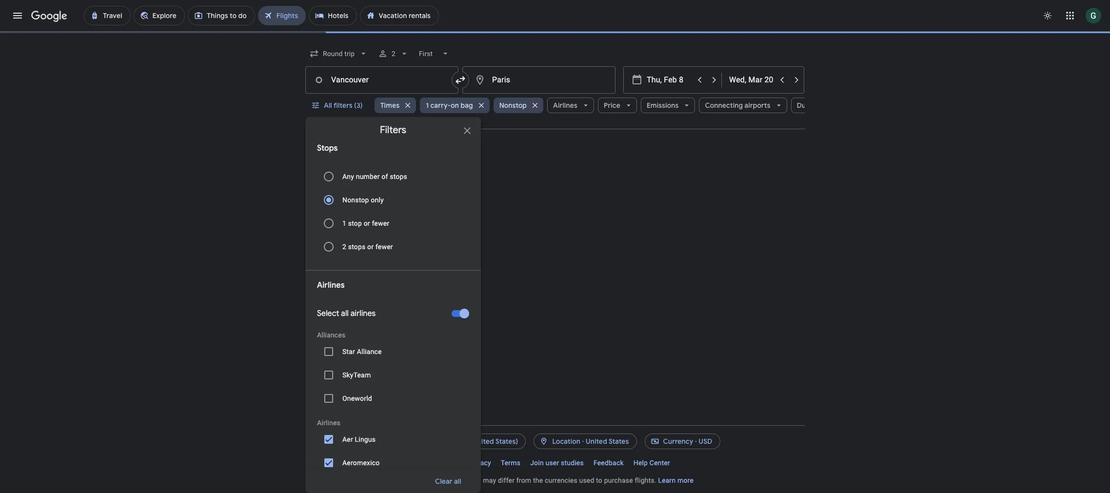 Task type: vqa. For each thing, say whether or not it's contained in the screenshot.
TIMES
yes



Task type: describe. For each thing, give the bounding box(es) containing it.
1 carry-on bag
[[426, 101, 473, 110]]

close dialog image
[[462, 125, 473, 137]]

clear all
[[435, 477, 462, 486]]

fewer for 1 stop or fewer
[[372, 220, 390, 227]]

airports
[[745, 101, 771, 110]]

number
[[356, 173, 380, 181]]

only button
[[431, 451, 470, 475]]

skyteam
[[343, 371, 371, 379]]

or for stop
[[364, 220, 370, 227]]

all filters (3)
[[324, 101, 363, 110]]

aer lingus
[[343, 436, 376, 444]]

connecting
[[705, 101, 743, 110]]

filters
[[334, 101, 353, 110]]

emissions
[[647, 101, 679, 110]]

duration
[[797, 101, 826, 110]]

2 button
[[374, 42, 414, 65]]

1 for 1 stop or fewer
[[343, 220, 347, 227]]

none search field containing filters
[[306, 42, 842, 493]]

clear all button
[[424, 470, 473, 493]]

airlines for select all airlines
[[317, 419, 341, 427]]

airlines inside popup button
[[553, 101, 578, 110]]

times button
[[375, 94, 416, 117]]

star
[[343, 348, 355, 356]]

connecting airports button
[[700, 94, 788, 117]]

Departure text field
[[647, 67, 692, 93]]

nonstop button
[[494, 94, 544, 117]]

airlines
[[351, 309, 376, 319]]

times
[[381, 101, 400, 110]]

carry-
[[431, 101, 451, 110]]

1 carry-on bag button
[[420, 94, 490, 117]]

swap origin and destination. image
[[455, 74, 467, 86]]

lingus
[[355, 436, 376, 444]]

nonstop for nonstop
[[500, 101, 527, 110]]

(3)
[[354, 101, 363, 110]]

or for stops
[[368, 243, 374, 251]]

only
[[443, 459, 458, 468]]

stops option group
[[317, 165, 470, 259]]



Task type: locate. For each thing, give the bounding box(es) containing it.
1 horizontal spatial nonstop
[[500, 101, 527, 110]]

connecting airports
[[705, 101, 771, 110]]

1 stop or fewer
[[343, 220, 390, 227]]

airlines for filters
[[317, 281, 345, 290]]

0 horizontal spatial stops
[[348, 243, 366, 251]]

1 inside popup button
[[426, 101, 429, 110]]

or right stop
[[364, 220, 370, 227]]

main menu image
[[12, 10, 23, 21]]

None search field
[[306, 42, 842, 493]]

stops
[[390, 173, 408, 181], [348, 243, 366, 251]]

1 horizontal spatial stops
[[390, 173, 408, 181]]

nonstop only
[[343, 196, 384, 204]]

only
[[371, 196, 384, 204]]

2 for 2 stops or fewer
[[343, 243, 347, 251]]

0 horizontal spatial 1
[[343, 220, 347, 227]]

stops
[[317, 143, 338, 153]]

price
[[604, 101, 621, 110]]

select
[[317, 309, 339, 319]]

1
[[426, 101, 429, 110], [343, 220, 347, 227]]

1 horizontal spatial all
[[455, 477, 462, 486]]

2 vertical spatial airlines
[[317, 419, 341, 427]]

1 horizontal spatial 2
[[392, 50, 396, 58]]

2
[[392, 50, 396, 58], [343, 243, 347, 251]]

2 stops or fewer
[[343, 243, 393, 251]]

1 left carry-
[[426, 101, 429, 110]]

0 vertical spatial or
[[364, 220, 370, 227]]

all
[[341, 309, 349, 319], [455, 477, 462, 486]]

aer
[[343, 436, 353, 444]]

0 vertical spatial stops
[[390, 173, 408, 181]]

select all airlines
[[317, 309, 376, 319]]

on
[[451, 101, 459, 110]]

nonstop inside popup button
[[500, 101, 527, 110]]

1 vertical spatial 2
[[343, 243, 347, 251]]

all
[[324, 101, 332, 110]]

alliance
[[357, 348, 382, 356]]

nonstop
[[500, 101, 527, 110], [343, 196, 369, 204]]

fewer
[[372, 220, 390, 227], [376, 243, 393, 251]]

fewer down only
[[372, 220, 390, 227]]

stop
[[348, 220, 362, 227]]

any
[[343, 173, 354, 181]]

loading results progress bar
[[0, 31, 1111, 33]]

filters
[[380, 124, 407, 136]]

fewer for 2 stops or fewer
[[376, 243, 393, 251]]

all filters (3) button
[[306, 94, 371, 117]]

change appearance image
[[1037, 4, 1060, 27]]

0 vertical spatial 2
[[392, 50, 396, 58]]

airlines
[[553, 101, 578, 110], [317, 281, 345, 290], [317, 419, 341, 427]]

star alliance
[[343, 348, 382, 356]]

1 vertical spatial or
[[368, 243, 374, 251]]

clear
[[435, 477, 453, 486]]

of
[[382, 173, 388, 181]]

1 for 1 carry-on bag
[[426, 101, 429, 110]]

1 vertical spatial nonstop
[[343, 196, 369, 204]]

1 vertical spatial stops
[[348, 243, 366, 251]]

0 horizontal spatial 2
[[343, 243, 347, 251]]

1 vertical spatial fewer
[[376, 243, 393, 251]]

or
[[364, 220, 370, 227], [368, 243, 374, 251]]

airlines button
[[548, 94, 594, 117]]

nonstop for nonstop only
[[343, 196, 369, 204]]

nonstop inside stops option group
[[343, 196, 369, 204]]

0 vertical spatial nonstop
[[500, 101, 527, 110]]

or down 1 stop or fewer
[[368, 243, 374, 251]]

None text field
[[306, 66, 459, 94], [463, 66, 616, 94], [306, 66, 459, 94], [463, 66, 616, 94]]

Return text field
[[730, 67, 775, 93]]

alliances
[[317, 331, 346, 339]]

2 inside popup button
[[392, 50, 396, 58]]

price button
[[598, 94, 637, 117]]

0 vertical spatial airlines
[[553, 101, 578, 110]]

0 horizontal spatial nonstop
[[343, 196, 369, 204]]

0 vertical spatial fewer
[[372, 220, 390, 227]]

any number of stops
[[343, 173, 408, 181]]

2 for 2
[[392, 50, 396, 58]]

emissions button
[[641, 94, 696, 117]]

stops right of
[[390, 173, 408, 181]]

main content
[[306, 137, 805, 493]]

2 inside stops option group
[[343, 243, 347, 251]]

all inside button
[[455, 477, 462, 486]]

bag
[[461, 101, 473, 110]]

None field
[[306, 45, 373, 62], [416, 45, 455, 62], [306, 45, 373, 62], [416, 45, 455, 62]]

1 vertical spatial 1
[[343, 220, 347, 227]]

duration button
[[791, 94, 842, 117]]

1 left stop
[[343, 220, 347, 227]]

stops down stop
[[348, 243, 366, 251]]

nonstop right bag at top left
[[500, 101, 527, 110]]

nonstop left only
[[343, 196, 369, 204]]

1 vertical spatial all
[[455, 477, 462, 486]]

oneworld
[[343, 395, 372, 403]]

aeromexico
[[343, 459, 380, 467]]

fewer down 1 stop or fewer
[[376, 243, 393, 251]]

all for select
[[341, 309, 349, 319]]

0 horizontal spatial all
[[341, 309, 349, 319]]

1 horizontal spatial 1
[[426, 101, 429, 110]]

all right select
[[341, 309, 349, 319]]

all for clear
[[455, 477, 462, 486]]

0 vertical spatial all
[[341, 309, 349, 319]]

0 vertical spatial 1
[[426, 101, 429, 110]]

all right clear
[[455, 477, 462, 486]]

1 inside stops option group
[[343, 220, 347, 227]]

1 vertical spatial airlines
[[317, 281, 345, 290]]



